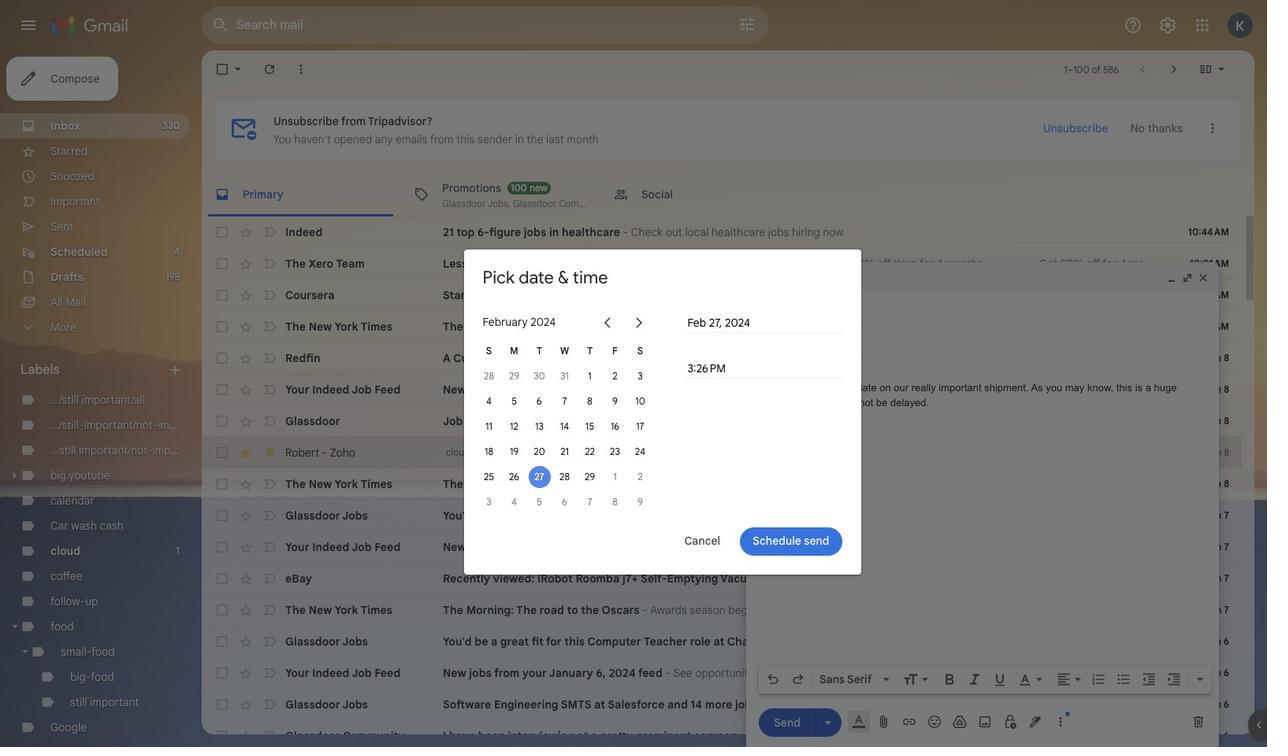 Task type: vqa. For each thing, say whether or not it's contained in the screenshot.
12 oct Cell at the top of page
no



Task type: describe. For each thing, give the bounding box(es) containing it.
at down smts
[[577, 730, 588, 744]]

indeed up ebay
[[312, 541, 349, 555]]

drafts link
[[50, 270, 84, 284]]

38 ͏‌ from the left
[[1192, 572, 1195, 586]]

10
[[635, 395, 645, 407]]

at up san
[[765, 667, 775, 681]]

for up 31
[[549, 351, 564, 366]]

14 feb cell
[[552, 414, 577, 439]]

advanced search options image
[[731, 9, 763, 40]]

0 vertical spatial software
[[587, 509, 636, 523]]

at down season
[[713, 635, 724, 649]]

42 ͏‌ from the left
[[1203, 572, 1206, 586]]

14 ﻿͏ from the left
[[883, 225, 883, 240]]

this inside you'd be a great fit for this computer teacher role at challenger school! link
[[564, 635, 585, 649]]

21 feb cell
[[552, 439, 577, 465]]

12 ͏‌ from the left
[[1119, 572, 1121, 586]]

great for you'd be a great fit for this computer teacher role at challenger school!
[[500, 635, 529, 649]]

7 not important switch from the top
[[262, 414, 277, 429]]

job inside "link"
[[443, 414, 463, 429]]

14 inside cell
[[560, 420, 569, 432]]

from down city
[[494, 383, 519, 397]]

morning: for road
[[466, 604, 514, 618]]

0 vertical spatial browser|nytimes.com
[[935, 320, 1042, 334]]

social tab
[[600, 173, 799, 217]]

5 not important switch from the top
[[262, 351, 277, 366]]

&
[[558, 267, 569, 288]]

0 vertical spatial cloud
[[446, 447, 470, 459]]

local
[[685, 225, 709, 240]]

38 ﻿͏ from the left
[[951, 225, 951, 240]]

14 inside row
[[691, 698, 702, 712]]

49 ͏‌ from the left
[[1223, 572, 1226, 586]]

14 not important switch from the top
[[262, 666, 277, 682]]

6 ͏‌ from the left
[[1102, 572, 1104, 586]]

labels heading
[[20, 362, 167, 378]]

labels navigation
[[0, 50, 206, 748]]

15
[[585, 420, 594, 432]]

1 horizontal spatial salesforce
[[683, 446, 736, 460]]

3 for 3 mar cell
[[486, 496, 492, 508]]

2 stress from the left
[[797, 257, 827, 271]]

asml,indeed,captech
[[479, 414, 601, 429]]

opened
[[334, 132, 372, 147]]

roomba
[[576, 572, 620, 586]]

coursera
[[285, 288, 335, 303]]

1 vertical spatial reading
[[1151, 478, 1189, 492]]

unsubscribe from tripadvisor? you haven't opened any emails from this sender in the last month
[[273, 114, 599, 147]]

22 ͏‌ from the left
[[1147, 572, 1150, 586]]

1 vertical spatial main
[[1211, 478, 1235, 492]]

main content containing unsubscribe from tripadvisor?
[[202, 50, 1267, 748]]

0 horizontal spatial software
[[443, 698, 491, 712]]

4 left months
[[1120, 257, 1126, 271]]

february 2024 row
[[476, 307, 653, 338]]

23
[[610, 446, 620, 457]]

2 glassdoor from the top
[[285, 509, 340, 523]]

56 ͏‌ from the left
[[1243, 572, 1246, 586]]

jobs up the "less stress and more control with xero"
[[524, 225, 546, 240]]

10 not important switch from the top
[[262, 540, 277, 556]]

- down teacher
[[665, 667, 671, 681]]

to right similar
[[806, 351, 816, 366]]

49 ﻿͏ from the left
[[982, 225, 982, 240]]

9 for 9 feb cell on the bottom of page
[[612, 395, 618, 407]]

9 not important switch from the top
[[262, 508, 277, 524]]

row containing ebay
[[202, 563, 1257, 595]]

big
[[50, 469, 66, 483]]

for down road
[[546, 635, 562, 649]]

30 jan cell
[[527, 364, 552, 389]]

for left months
[[1103, 257, 1117, 271]]

your for new jobs from your january 8, 2024 feed
[[285, 383, 309, 397]]

promotions, 100 new messages, tab
[[401, 173, 600, 217]]

toggle split pane mode image
[[1198, 61, 1214, 77]]

1 vertical spatial more
[[705, 698, 732, 712]]

fierce.
[[1040, 604, 1071, 618]]

big
[[920, 383, 936, 397]]

2 jan 6 from the top
[[1204, 667, 1229, 679]]

morning: for major
[[466, 320, 514, 334]]

similar to other homes you have viewed. ‌ ‌ ‌ ‌ ‌ ‌ ‌ ‌ ‌ ‌ ‌ ‌ ‌ ‌ ‌ ‌ ‌ ‌ ‌ ‌ ‌ ‌ ‌ ‌ ‌ ‌ ‌ ‌ ‌ ‌ ‌ ‌ ‌ ‌ ‌ ‌ ‌ ‌ ‌ ‌ ‌ ‌ ‌ ‌ ‌ ‌ ‌ ‌ ‌ ‌ ‌ ‌ ‌ ‌ ‌ ‌ ‌ ‌ ‌ ‌ ‌ ‌ ‌ ‌ ‌ ‌ ‌ ‌ ‌ ‌ ‌ ‌ ‌ ‌ ‌ ‌ ‌ ‌ ‌ ‌ ‌
[[769, 351, 1199, 366]]

in right globes.
[[981, 478, 990, 492]]

8 mar cell
[[602, 490, 628, 515]]

- right now.
[[980, 698, 985, 712]]

.../still important/all
[[50, 393, 145, 407]]

35 ﻿͏ from the left
[[943, 225, 943, 240]]

less stress and more control with xero
[[443, 257, 651, 271]]

still important
[[70, 696, 139, 710]]

5 mar cell
[[527, 490, 552, 515]]

25 feb cell
[[476, 465, 502, 490]]

4 down 28 jan cell
[[486, 395, 492, 407]]

earning
[[473, 288, 514, 303]]

8 ͏‌ from the left
[[1107, 572, 1110, 586]]

january right ad
[[1224, 320, 1264, 334]]

switch
[[622, 446, 654, 460]]

see opportunities at apple, abbott and autism behavior services inc. ‌ ‌ ‌ ‌ ‌ ‌ ‌ ‌ ‌ ‌ ‌ ‌ ‌ ‌ ‌ ‌ ‌ ‌ ‌ ‌ ‌ ‌ ‌ ‌ ‌ ‌ ‌ ‌ ‌ ‌ ‌ ‌ ‌ ‌ ‌ ‌ ‌ ‌ ‌ ‌ ‌ ‌ ‌ ‌ ‌ ‌ ‌ ‌ ‌ ‌ ‌ ‌ ‌ ‌ ‌ ‌ ‌ ‌ ‌ ‌ ‌ ‌ ‌ ‌ ‌ ‌
[[672, 541, 1203, 555]]

20 ﻿͏ from the left
[[900, 225, 900, 240]]

48 ﻿͏ from the left
[[979, 225, 979, 240]]

0 vertical spatial company
[[573, 446, 619, 460]]

23 ﻿͏ from the left
[[909, 225, 909, 240]]

2 vertical spatial browser|nytimes.com
[[1112, 604, 1219, 618]]

1 mar cell
[[602, 465, 628, 490]]

9 ﻿͏ from the left
[[869, 225, 869, 240]]

tab list inside main content
[[202, 173, 1255, 217]]

start for start earning your georgetown degree in 2024
[[443, 288, 470, 303]]

robert
[[285, 446, 319, 460]]

tai
[[927, 667, 941, 681]]

tours
[[960, 383, 988, 397]]

28 for 28 jan cell
[[484, 370, 494, 382]]

1 vertical spatial is
[[1029, 604, 1037, 618]]

food up big-food 'link'
[[91, 645, 115, 660]]

coffee link
[[50, 570, 82, 584]]

vacuum
[[720, 572, 764, 586]]

1 50% from the left
[[851, 257, 874, 271]]

1 not important switch from the top
[[262, 225, 277, 240]]

2 the new york times from the top
[[285, 478, 393, 492]]

2 s from the left
[[637, 345, 643, 357]]

23 feb cell
[[602, 439, 628, 465]]

4 glassdoor from the top
[[285, 698, 340, 712]]

2024 for 7,
[[607, 541, 634, 555]]

55 ͏‌ from the left
[[1240, 572, 1243, 586]]

0 horizontal spatial with
[[600, 257, 624, 271]]

4 left months.
[[936, 257, 943, 271]]

4 inside labels navigation
[[174, 246, 180, 258]]

important because it matched one of your importance filters. switch
[[262, 445, 277, 461]]

2 other from the left
[[819, 351, 846, 366]]

follow-up link
[[50, 595, 98, 609]]

in right 2024.
[[923, 320, 932, 334]]

behavior
[[906, 541, 950, 555]]

2 50% from the left
[[1060, 257, 1083, 271]]

consulting
[[604, 414, 662, 429]]

from up opened
[[341, 114, 366, 128]]

2 times from the top
[[360, 478, 393, 492]]

0 vertical spatial plus,
[[649, 320, 673, 334]]

row containing indeed
[[202, 217, 1242, 248]]

snoozed
[[50, 169, 94, 184]]

pick date & time dialog
[[464, 250, 861, 575]]

apple,
[[776, 541, 808, 555]]

28 jan cell
[[476, 364, 502, 389]]

6 mar cell
[[552, 490, 577, 515]]

irobot
[[537, 572, 573, 586]]

the morning: the misleading sat debate
[[443, 478, 662, 492]]

january for new jobs from your january 7, 2024 feed
[[549, 541, 593, 555]]

2 vertical spatial see
[[673, 667, 692, 681]]

indeed down redfin in the left of the page
[[312, 383, 349, 397]]

1 horizontal spatial continue
[[1103, 478, 1148, 492]]

2 not important switch from the top
[[262, 256, 277, 272]]

9 feb cell
[[602, 389, 628, 414]]

important
[[50, 195, 100, 209]]

artificial
[[732, 478, 772, 492]]

- right edi!
[[792, 509, 797, 523]]

important link
[[50, 195, 100, 209]]

5 feb cell
[[502, 389, 527, 414]]

10 ﻿͏ from the left
[[872, 225, 872, 240]]

fung
[[944, 667, 968, 681]]

39 ͏‌ from the left
[[1195, 572, 1198, 586]]

8 not important switch from the top
[[262, 477, 277, 493]]

job at asml,indeed,captech consulting is still available. apply soon. link
[[443, 414, 1155, 429]]

it
[[1015, 572, 1022, 586]]

50 ﻿͏ from the left
[[985, 225, 985, 240]]

13 row from the top
[[202, 595, 1267, 626]]

this right did
[[552, 446, 570, 460]]

- right final...
[[865, 730, 870, 744]]

2 s column header from the left
[[628, 338, 653, 364]]

.../still important/all link
[[50, 393, 145, 407]]

20 ͏‌ from the left
[[1141, 572, 1144, 586]]

for right ca
[[873, 698, 888, 712]]

georgetown
[[544, 288, 610, 303]]

row containing glassdoor community
[[202, 721, 1242, 748]]

0 vertical spatial golden
[[876, 478, 912, 492]]

- left check
[[623, 225, 628, 240]]

7 inside cell
[[587, 496, 592, 508]]

in inside start earning your georgetown degree in 2024 link
[[653, 288, 663, 303]]

at right smts
[[594, 698, 605, 712]]

2 vertical spatial view
[[1074, 604, 1097, 618]]

hearing
[[597, 320, 638, 334]]

31 jan cell
[[552, 364, 577, 389]]

morning: for misleading
[[466, 478, 514, 492]]

7,
[[596, 541, 604, 555]]

indeed up 'glassdoor community'
[[312, 667, 349, 681]]

29 feb cell
[[577, 465, 602, 490]]

see for see opportunities at verizon, aya healthcare and big bus tours ‌ ‌ ‌ ‌ ‌ ‌ ‌ ‌ ‌ ‌ ‌ ‌ ‌ ‌ ‌ ‌ ‌ ‌ ‌ ‌ ‌ ‌ ‌ ‌ ‌ ‌ ‌ ‌ ‌ ‌ ‌ ‌ ‌ ‌ ‌ ‌ ‌ ‌ ‌ ‌ ‌ ‌ ‌ ‌ ‌ ‌ ‌ ‌ ‌ ‌ ‌ ‌ ‌ ‌ ‌ ‌ ‌ ‌ ‌ ‌ ‌ ‌ ‌ ‌ ‌ ‌ ‌ ‌ ‌
[[673, 383, 692, 397]]

in up the "less stress and more control with xero"
[[549, 225, 559, 240]]

now
[[823, 225, 844, 240]]

cash
[[100, 519, 124, 533]]

more
[[50, 321, 76, 335]]

why
[[509, 446, 531, 460]]

24 ﻿͏ from the left
[[912, 225, 912, 240]]

24 feb cell
[[628, 439, 653, 465]]

teacher
[[644, 635, 687, 649]]

10 row from the top
[[202, 500, 1242, 532]]

29 for 29 feb cell
[[585, 471, 595, 483]]

5 for 5 feb cell
[[512, 395, 517, 407]]

get
[[1039, 257, 1057, 271]]

in down give it another look ͏‌ ͏‌ ͏‌ ͏‌ ͏‌ ͏‌ ͏‌ ͏‌ ͏‌ ͏‌ ͏‌ ͏‌ ͏‌ ͏‌ ͏‌ ͏‌ ͏‌ ͏‌ ͏‌ ͏‌ ͏‌ ͏‌ ͏‌ ͏‌ ͏‌ ͏‌ ͏‌ ͏‌ ͏‌ ͏‌ ͏‌ ͏‌ ͏‌ ͏‌ ͏‌ ͏‌ ͏‌ ͏‌ ͏‌ ͏‌ ͏‌ ͏‌ ͏‌ ͏‌ ͏‌ ͏‌ ͏‌ ͏‌ ͏‌ ͏‌ ͏‌ ͏‌ ͏‌ ͏‌ ͏‌ ͏‌ ͏‌ ͏‌ ͏‌ ͏‌
[[1100, 604, 1109, 618]]

primary
[[243, 187, 283, 201]]

4 down 26 feb cell
[[511, 496, 517, 508]]

emptying
[[667, 572, 718, 586]]

jobs left hiring
[[768, 225, 789, 240]]

27 feb cell
[[527, 465, 552, 490]]

jan 7 for the morning: the road to the oscars
[[1205, 604, 1229, 616]]

big-
[[70, 671, 91, 685]]

19 ͏‌ from the left
[[1138, 572, 1141, 586]]

22 feb cell
[[577, 439, 602, 465]]

10:44 am
[[1188, 226, 1229, 238]]

16 feb cell
[[602, 414, 628, 439]]

...still important/not-important link
[[50, 444, 201, 458]]

up inside row
[[1238, 257, 1250, 271]]

25 ͏‌ from the left
[[1155, 572, 1158, 586]]

jobs up been
[[469, 667, 492, 681]]

this down misleading
[[564, 509, 585, 523]]

another
[[1024, 572, 1064, 586]]

3 your from the top
[[285, 667, 309, 681]]

1 horizontal spatial with
[[750, 257, 771, 271]]

22 ﻿͏ from the left
[[906, 225, 906, 240]]

1 for 1 mar cell
[[613, 471, 617, 483]]

culver
[[453, 351, 489, 366]]

at down time field
[[765, 383, 775, 397]]

46 ͏‌ from the left
[[1215, 572, 1217, 586]]

sent link
[[50, 220, 73, 234]]

32 ﻿͏ from the left
[[934, 225, 934, 240]]

in right "visit"
[[855, 320, 864, 334]]

tripadvisor?
[[368, 114, 432, 128]]

for down the morning: the misleading sat debate
[[546, 509, 562, 523]]

1 ﻿͏ from the left
[[847, 225, 847, 240]]

13
[[535, 420, 544, 432]]

28 feb cell
[[552, 465, 577, 490]]

in left san
[[761, 698, 770, 712]]

»
[[635, 316, 642, 329]]

jan 7 for new jobs from your january 7, 2024 feed
[[1205, 541, 1229, 553]]

27 ͏‌ from the left
[[1161, 572, 1164, 586]]

18
[[485, 446, 493, 457]]

air
[[869, 667, 883, 681]]

start for start the year off with less stress and 50% off xero for 4 months. ‌ ‌ ‌ ‌ ‌ ‌ ‌ ‌ ‌ ‌ ‌ ‌ ‌ ‌ ‌ ‌ ‌ ‌ get 50% off for 4 months and free set up sup
[[662, 257, 687, 271]]

3 glassdoor from the top
[[285, 635, 340, 649]]

15 ﻿͏ from the left
[[886, 225, 886, 240]]

2 vertical spatial important
[[90, 696, 139, 710]]

11 row from the top
[[202, 532, 1242, 563]]

jobs for jan 7
[[342, 509, 368, 523]]

for left months.
[[919, 257, 934, 271]]

2 you from the left
[[885, 351, 903, 366]]

2 vertical spatial feed
[[638, 667, 663, 681]]

row containing robert - zoho
[[202, 437, 1242, 469]]

still inside "link"
[[677, 414, 696, 429]]

1 stress from the left
[[470, 257, 503, 271]]

viewed.
[[933, 351, 971, 366]]

the new york times for the morning: the road to the oscars - awards season begins tonight with the golden globes, and the competition is fierce. view in browser|nytimes.com continue 
[[285, 604, 393, 618]]

52 ﻿͏ from the left
[[991, 225, 991, 240]]

recently
[[443, 572, 490, 586]]

0 vertical spatial continue
[[1045, 320, 1090, 334]]

jan 7 for you'd be a great fit for this software engineer role at omega edi!
[[1205, 510, 1229, 522]]

is inside job at asml,indeed,captech consulting is still available. apply soon. "link"
[[665, 414, 674, 429]]

set
[[1219, 257, 1235, 271]]

am
[[776, 730, 792, 744]]

Date field
[[686, 314, 840, 332]]

1 vertical spatial have
[[449, 730, 475, 744]]

10 ͏‌ from the left
[[1113, 572, 1116, 586]]

food left 19 feb cell
[[481, 447, 501, 459]]

6 feb cell
[[527, 389, 552, 414]]

3 feed from the top
[[374, 667, 401, 681]]

1 horizontal spatial company
[[694, 730, 744, 744]]

your up february 2024
[[517, 288, 541, 303]]

your indeed job feed for new jobs from your january 8, 2024 feed
[[285, 383, 401, 397]]

compose button
[[6, 57, 119, 101]]

at inside "link"
[[466, 414, 477, 429]]

from up viewed:
[[494, 541, 519, 555]]

14 ͏‌ from the left
[[1124, 572, 1127, 586]]

- left awards
[[642, 604, 647, 618]]

21 ͏‌ from the left
[[1144, 572, 1147, 586]]

4 feb cell
[[476, 389, 502, 414]]

from up engineering
[[494, 667, 519, 681]]

fit for software
[[532, 509, 544, 523]]

prominent
[[636, 730, 691, 744]]

45 ﻿͏ from the left
[[971, 225, 971, 240]]

36 ﻿͏ from the left
[[945, 225, 945, 240]]

omega
[[726, 509, 765, 523]]

google
[[50, 721, 87, 735]]

8 feb cell
[[577, 389, 602, 414]]

mail
[[66, 296, 86, 310]]

jobs up "recently"
[[469, 541, 492, 555]]

1 glassdoor from the top
[[285, 414, 340, 429]]

3 jobs from the top
[[342, 698, 368, 712]]

Time field
[[686, 360, 840, 377]]

starred
[[50, 144, 88, 158]]

1 xero from the left
[[308, 257, 333, 271]]

m column header
[[502, 338, 527, 364]]

york for the morning: a major trump hearing - plus, gaza, ukraine and 52 places to visit in 2024. view in browser|nytimes.com continue reading the main story ad january 
[[334, 320, 358, 334]]

your indeed job feed for new jobs from your january 7, 2024 feed
[[285, 541, 401, 555]]

3 for 3 feb cell
[[638, 370, 643, 382]]

2 for 2 mar cell
[[638, 471, 643, 483]]

small-
[[61, 645, 91, 660]]

» button
[[631, 315, 647, 331]]

21 ﻿͏ from the left
[[903, 225, 903, 240]]

major
[[527, 320, 558, 334]]

to right road
[[567, 604, 578, 618]]

all
[[50, 296, 63, 310]]

food down follow-
[[50, 620, 74, 634]]

in right am
[[795, 730, 805, 744]]

.../still-important/not-important link
[[50, 418, 206, 433]]

be for you'd be a great fit for this computer teacher role at challenger school!
[[475, 635, 488, 649]]

times for the morning: a major trump hearing - plus, gaza, ukraine and 52 places to visit in 2024. view in browser|nytimes.com continue reading the main story ad january 
[[360, 320, 393, 334]]

1 vertical spatial a
[[443, 351, 451, 366]]

0 vertical spatial story
[[1180, 320, 1206, 334]]

51 ͏‌ from the left
[[1229, 572, 1232, 586]]

4 row from the top
[[202, 311, 1267, 343]]

feed for see opportunities at verizon, aya healthcare and big bus tours ‌ ‌ ‌ ‌ ‌ ‌ ‌ ‌ ‌ ‌ ‌ ‌ ‌ ‌ ‌ ‌ ‌ ‌ ‌ ‌ ‌ ‌ ‌ ‌ ‌ ‌ ‌ ‌ ‌ ‌ ‌ ‌ ‌ ‌ ‌ ‌ ‌ ‌ ‌ ‌ ‌ ‌ ‌ ‌ ‌ ‌ ‌ ‌ ‌ ‌ ‌ ‌ ‌ ‌ ‌ ‌ ‌ ‌ ‌ ‌ ‌ ‌ ‌ ‌ ‌ ‌ ‌ ‌ ‌
[[638, 383, 662, 397]]

schedule send button
[[740, 528, 842, 556]]

1 horizontal spatial have
[[906, 351, 930, 366]]

last
[[546, 132, 564, 147]]

18 ﻿͏ from the left
[[895, 225, 895, 240]]

i have been interviewing at a pretty prominent company and i am in the final... -
[[443, 730, 873, 744]]

you'd for you'd be a great fit for this software engineer role at omega edi! -
[[443, 509, 472, 523]]

12 feb cell
[[502, 414, 527, 439]]

at left apple,
[[764, 541, 774, 555]]

2 feb cell
[[602, 364, 628, 389]]

2 horizontal spatial with
[[803, 604, 824, 618]]

1 feb cell
[[577, 364, 602, 389]]

smts
[[561, 698, 591, 712]]

indeed up the xero team
[[285, 225, 323, 240]]

services
[[953, 541, 995, 555]]

road
[[540, 604, 564, 618]]

3:51 am
[[1196, 321, 1229, 333]]

w column header
[[552, 338, 577, 364]]

misleading
[[540, 478, 598, 492]]

45 ͏‌ from the left
[[1212, 572, 1215, 586]]

1 vertical spatial browser|nytimes.com
[[993, 478, 1100, 492]]

to left "visit"
[[819, 320, 830, 334]]

interviewing
[[508, 730, 574, 744]]

0 vertical spatial view
[[897, 320, 921, 334]]

february 2024
[[483, 315, 556, 329]]

40 ﻿͏ from the left
[[957, 225, 957, 240]]

16 row from the top
[[202, 690, 1242, 721]]

0 vertical spatial more
[[529, 257, 556, 271]]

your for 8,
[[522, 383, 547, 397]]

0 vertical spatial reading
[[1093, 320, 1131, 334]]

27 ﻿͏ from the left
[[920, 225, 920, 240]]

san
[[773, 698, 793, 712]]

31 ͏‌ from the left
[[1172, 572, 1175, 586]]

jobs left san
[[735, 698, 758, 712]]

29 jan cell
[[502, 364, 527, 389]]

31
[[560, 370, 569, 382]]

1 vertical spatial plus,
[[673, 478, 696, 492]]

important/all
[[82, 393, 145, 407]]

recently viewed: irobot roomba j7+ self-emptying vacuum cleaning robot - certified refurbished!
[[443, 572, 979, 586]]

a for you'd be a great fit for this computer teacher role at challenger school!
[[491, 635, 498, 649]]

16 ﻿͏ from the left
[[889, 225, 889, 240]]

at left the f "column header"
[[590, 351, 601, 366]]

60 ͏‌ from the left
[[1254, 572, 1257, 586]]



Task type: locate. For each thing, give the bounding box(es) containing it.
from
[[341, 114, 366, 128], [430, 132, 454, 147], [494, 383, 519, 397], [657, 446, 680, 460], [494, 541, 519, 555], [494, 667, 519, 681]]

start the year off with less stress and 50% off xero for 4 months. ‌ ‌ ‌ ‌ ‌ ‌ ‌ ‌ ‌ ‌ ‌ ‌ ‌ ‌ ‌ ‌ ‌ ‌ get 50% off for 4 months and free set up sup
[[662, 257, 1267, 271]]

city
[[491, 351, 514, 366]]

up
[[1238, 257, 1250, 271], [85, 595, 98, 609]]

0 horizontal spatial 29
[[509, 370, 519, 382]]

7 ﻿͏ from the left
[[864, 225, 864, 240]]

3 row from the top
[[202, 280, 1242, 311]]

2 inside cell
[[638, 471, 643, 483]]

1 vertical spatial great
[[500, 635, 529, 649]]

1 vertical spatial important
[[152, 444, 201, 458]]

places
[[784, 320, 817, 334]]

glassdoor jobs for jan 7
[[285, 509, 368, 523]]

the inside unsubscribe from tripadvisor? you haven't opened any emails from this sender in the last month
[[527, 132, 543, 147]]

jobs down culver
[[469, 383, 492, 397]]

cloud inside labels navigation
[[50, 545, 80, 559]]

at
[[590, 351, 601, 366], [765, 383, 775, 397], [466, 414, 477, 429], [712, 509, 723, 523], [764, 541, 774, 555], [713, 635, 724, 649], [765, 667, 775, 681], [594, 698, 605, 712], [577, 730, 588, 744]]

xero up degree
[[626, 257, 651, 271]]

glassdoor jobs for jan 6
[[285, 635, 368, 649]]

15 feb cell
[[577, 414, 602, 439]]

5 glassdoor from the top
[[285, 730, 340, 744]]

york
[[334, 320, 358, 334], [334, 478, 358, 492], [334, 604, 358, 618]]

50% right get
[[1060, 257, 1083, 271]]

row containing coursera
[[202, 280, 1242, 311]]

0 horizontal spatial more
[[529, 257, 556, 271]]

30 ͏‌ from the left
[[1169, 572, 1172, 586]]

feed for new jobs from your january 8, 2024 feed
[[374, 383, 401, 397]]

any
[[375, 132, 393, 147]]

0 horizontal spatial 3
[[486, 496, 492, 508]]

important/not- up ...still important/not-important link
[[84, 418, 158, 433]]

in right degree
[[653, 288, 663, 303]]

feed for see opportunities at apple, abbott and autism behavior services inc. ‌ ‌ ‌ ‌ ‌ ‌ ‌ ‌ ‌ ‌ ‌ ‌ ‌ ‌ ‌ ‌ ‌ ‌ ‌ ‌ ‌ ‌ ‌ ‌ ‌ ‌ ‌ ‌ ‌ ‌ ‌ ‌ ‌ ‌ ‌ ‌ ‌ ‌ ‌ ‌ ‌ ‌ ‌ ‌ ‌ ‌ ‌ ‌ ‌ ‌ ‌ ‌ ‌ ‌ ‌ ‌ ‌ ‌ ‌ ‌ ‌ ‌ ‌ ‌ ‌ ‌
[[637, 541, 661, 555]]

reading
[[1093, 320, 1131, 334], [1151, 478, 1189, 492]]

2 vertical spatial feed
[[374, 667, 401, 681]]

3 not important switch from the top
[[262, 288, 277, 303]]

2 off from the left
[[877, 257, 891, 271]]

a for you'd be a great fit for this software engineer role at omega edi! -
[[491, 509, 498, 523]]

41 ﻿͏ from the left
[[960, 225, 960, 240]]

soon.
[[787, 414, 818, 429]]

1 horizontal spatial 9
[[638, 496, 643, 508]]

still inside labels navigation
[[70, 696, 87, 710]]

start down less
[[443, 288, 470, 303]]

salesforce up pretty
[[608, 698, 665, 712]]

0 horizontal spatial company
[[573, 446, 619, 460]]

3 york from the top
[[334, 604, 358, 618]]

see down teacher
[[673, 667, 692, 681]]

2 be from the top
[[475, 635, 488, 649]]

with right tonight
[[803, 604, 824, 618]]

from right the emails
[[430, 132, 454, 147]]

car
[[50, 519, 68, 533]]

3 down $659k,
[[638, 370, 643, 382]]

calendar link
[[50, 494, 94, 508]]

team
[[336, 257, 365, 271]]

t column header down "major"
[[527, 338, 552, 364]]

months
[[1129, 257, 1166, 271]]

0 vertical spatial opportunities
[[695, 383, 762, 397]]

0 horizontal spatial start
[[443, 288, 470, 303]]

the new york times down coursera
[[285, 320, 393, 334]]

1 you'd from the top
[[443, 509, 472, 523]]

1 healthcare from the left
[[562, 225, 620, 240]]

18 feb cell
[[476, 439, 502, 465]]

scheduled link
[[50, 245, 108, 259]]

13 feb cell
[[527, 414, 552, 439]]

2 for the 2 feb cell
[[613, 370, 618, 382]]

37 ͏‌ from the left
[[1189, 572, 1192, 586]]

view right 2024.
[[897, 320, 921, 334]]

50%
[[851, 257, 874, 271], [1060, 257, 1083, 271]]

grid containing s
[[476, 338, 653, 515]]

2 mar cell
[[628, 465, 653, 490]]

season
[[690, 604, 726, 618]]

fit down road
[[532, 635, 544, 649]]

you up 31
[[567, 351, 587, 366]]

0 vertical spatial 24
[[666, 351, 680, 366]]

30 ﻿͏ from the left
[[928, 225, 928, 240]]

1 york from the top
[[334, 320, 358, 334]]

1 horizontal spatial s
[[637, 345, 643, 357]]

row down the software engineering smts at salesforce and 14 more jobs in san francisco, ca for you. apply now. -
[[202, 721, 1242, 748]]

start
[[662, 257, 687, 271], [443, 288, 470, 303]]

food up "still important"
[[91, 671, 114, 685]]

your indeed job feed down redfin in the left of the page
[[285, 383, 401, 397]]

1 zoho from the left
[[330, 446, 355, 460]]

3 morning: from the top
[[466, 604, 514, 618]]

2 morning: from the top
[[466, 478, 514, 492]]

search mail image
[[206, 11, 235, 39]]

in inside unsubscribe from tripadvisor? you haven't opened any emails from this sender in the last month
[[515, 132, 524, 147]]

din
[[908, 667, 924, 681]]

see right '10'
[[673, 383, 692, 397]]

snoozed link
[[50, 169, 94, 184]]

abbott
[[811, 541, 845, 555]]

role for engineer
[[689, 509, 710, 523]]

28 for 28 feb cell
[[560, 471, 570, 483]]

pick
[[483, 267, 515, 288]]

more button
[[0, 315, 189, 340]]

- right robot
[[852, 572, 857, 586]]

« button
[[599, 315, 615, 331]]

starred link
[[50, 144, 88, 158]]

2 t column header from the left
[[577, 338, 602, 364]]

21 for 21 top 6‑figure jobs in healthcare - check out local healthcare jobs hiring now ﻿͏ ﻿͏ ﻿͏ ﻿͏ ﻿͏ ﻿͏ ﻿͏ ﻿͏ ﻿͏ ﻿͏ ﻿͏ ﻿͏ ﻿͏ ﻿͏ ﻿͏ ﻿͏ ﻿͏ ﻿͏ ﻿͏ ﻿͏ ﻿͏ ﻿͏ ﻿͏ ﻿͏ ﻿͏ ﻿͏ ﻿͏ ﻿͏ ﻿͏ ﻿͏ ﻿͏ ﻿͏ ﻿͏ ﻿͏ ﻿͏ ﻿͏ ﻿͏ ﻿͏ ﻿͏ ﻿͏ ﻿͏ ﻿͏ ﻿͏ ﻿͏ ﻿͏ ﻿͏ ﻿͏ ﻿͏ ﻿͏ ﻿͏ ﻿͏ ﻿͏ ﻿͏
[[443, 225, 454, 240]]

0 horizontal spatial 28
[[484, 370, 494, 382]]

0 horizontal spatial 24
[[635, 446, 646, 457]]

row containing redfin
[[202, 343, 1242, 374]]

january for new jobs from your january 8, 2024 feed
[[549, 383, 593, 397]]

0 vertical spatial important/not-
[[84, 418, 158, 433]]

17 ͏‌ from the left
[[1133, 572, 1135, 586]]

tab list containing promotions
[[202, 173, 1255, 217]]

xero left the team
[[308, 257, 333, 271]]

times for the morning: the road to the oscars - awards season begins tonight with the golden globes, and the competition is fierce. view in browser|nytimes.com continue 
[[360, 604, 393, 618]]

2 horizontal spatial a
[[1266, 478, 1267, 492]]

1 your indeed job feed from the top
[[285, 383, 401, 397]]

48 ͏‌ from the left
[[1220, 572, 1223, 586]]

main menu image
[[19, 16, 38, 35]]

golden down certified
[[846, 604, 882, 618]]

pick date & time heading
[[483, 267, 608, 288]]

t down "major"
[[537, 345, 542, 357]]

promotions
[[442, 181, 501, 195]]

unsubscribe
[[273, 114, 339, 128]]

main
[[1153, 320, 1177, 334], [1211, 478, 1235, 492]]

0 vertical spatial still
[[677, 414, 696, 429]]

important for .../still-important/not-important
[[158, 418, 206, 433]]

with
[[600, 257, 624, 271], [750, 257, 771, 271], [803, 604, 824, 618]]

all mail link
[[50, 296, 86, 310]]

53 ﻿͏ from the left
[[993, 225, 993, 240]]

29 ͏‌ from the left
[[1167, 572, 1169, 586]]

2 i from the left
[[770, 730, 773, 744]]

2 zoho from the left
[[752, 446, 777, 460]]

1 vertical spatial glassdoor jobs
[[285, 635, 368, 649]]

2 down $659k,
[[613, 370, 618, 382]]

important for ...still important/not-important
[[152, 444, 201, 458]]

apply inside "link"
[[753, 414, 785, 429]]

0 horizontal spatial apply
[[753, 414, 785, 429]]

12 ﻿͏ from the left
[[878, 225, 878, 240]]

1 horizontal spatial 5
[[537, 496, 542, 508]]

1 jan 6 from the top
[[1204, 636, 1229, 648]]

25
[[484, 471, 494, 483]]

off right year
[[734, 257, 748, 271]]

the new york times for the morning: a major trump hearing - plus, gaza, ukraine and 52 places to visit in 2024. view in browser|nytimes.com continue reading the main story ad january 
[[285, 320, 393, 334]]

26 ͏‌ from the left
[[1158, 572, 1161, 586]]

york for the morning: the road to the oscars - awards season begins tonight with the golden globes, and the competition is fierce. view in browser|nytimes.com continue 
[[334, 604, 358, 618]]

None search field
[[202, 6, 769, 44]]

1 horizontal spatial off
[[877, 257, 891, 271]]

plus, left israel,
[[673, 478, 696, 492]]

12 not important switch from the top
[[262, 603, 277, 619]]

other
[[683, 351, 712, 366], [819, 351, 846, 366]]

new jobs from your january 6, 2024 feed - see opportunities at gategroup, envoy air and din tai fung ‌ ‌ ‌ ‌ ‌ ‌ ‌ ‌ ‌ ‌ ‌ ‌ ‌ ‌ ‌ ‌ ‌ ‌ ‌ ‌ ‌ ‌ ‌ ‌ ‌ ‌ ‌ ‌ ‌ ‌ ‌ ‌ ‌ ‌ ‌ ‌ ‌ ‌ ‌ ‌ ‌ ‌ ‌ ‌ ‌ ‌ ‌ ‌ ‌ ‌ ‌ ‌ ‌ ‌ ‌ ‌ ‌ ‌ ‌ ‌ ‌ ‌ ‌ ‌ ‌ ‌ ‌ ‌ ‌ ‌ ‌
[[443, 667, 1169, 681]]

jobs
[[524, 225, 546, 240], [768, 225, 789, 240], [469, 383, 492, 397], [469, 541, 492, 555], [469, 667, 492, 681], [735, 698, 758, 712]]

refresh image
[[262, 61, 277, 77]]

have left been
[[449, 730, 475, 744]]

0 vertical spatial main
[[1153, 320, 1177, 334]]

1 horizontal spatial t column header
[[577, 338, 602, 364]]

15 not important switch from the top
[[262, 697, 277, 713]]

a left pretty
[[591, 730, 598, 744]]

0 horizontal spatial cloud
[[50, 545, 80, 559]]

5
[[512, 395, 517, 407], [537, 496, 542, 508]]

1 vertical spatial view
[[955, 478, 978, 492]]

2 vertical spatial continue
[[1222, 604, 1267, 618]]

1 vertical spatial 1
[[613, 471, 617, 483]]

6:06 am
[[1193, 289, 1229, 301]]

your for new jobs from your january 7, 2024 feed
[[285, 541, 309, 555]]

0 horizontal spatial 21
[[443, 225, 454, 240]]

6 not important switch from the top
[[262, 382, 277, 398]]

3 glassdoor jobs from the top
[[285, 698, 368, 712]]

other up aya
[[819, 351, 846, 366]]

3 xero from the left
[[894, 257, 917, 271]]

globes.
[[915, 478, 953, 492]]

1 be from the top
[[475, 509, 488, 523]]

your up engineering
[[522, 667, 547, 681]]

19 feb cell
[[502, 439, 527, 465]]

opportunities for verizon,
[[695, 383, 762, 397]]

bus
[[939, 383, 958, 397]]

still important link
[[70, 696, 139, 710]]

this inside unsubscribe from tripadvisor? you haven't opened any emails from this sender in the last month
[[456, 132, 475, 147]]

1 vertical spatial york
[[334, 478, 358, 492]]

opportunities for apple,
[[694, 541, 761, 555]]

glassdoor up 'glassdoor community'
[[285, 698, 340, 712]]

330
[[163, 120, 180, 132]]

row up updates
[[202, 311, 1267, 343]]

plus, right » button
[[649, 320, 673, 334]]

43 ͏‌ from the left
[[1206, 572, 1209, 586]]

2 horizontal spatial xero
[[894, 257, 917, 271]]

j7+
[[622, 572, 638, 586]]

computer
[[587, 635, 641, 649]]

1 times from the top
[[360, 320, 393, 334]]

29 for 29 jan cell
[[509, 370, 519, 382]]

row containing the xero team
[[202, 248, 1267, 280]]

be
[[475, 509, 488, 523], [475, 635, 488, 649]]

2 vertical spatial a
[[591, 730, 598, 744]]

available.
[[699, 414, 751, 429]]

1 horizontal spatial story
[[1238, 478, 1263, 492]]

26 feb cell
[[502, 465, 527, 490]]

0 vertical spatial morning:
[[466, 320, 514, 334]]

settings image
[[1158, 16, 1177, 35]]

important/not- for .../still-
[[84, 418, 158, 433]]

19
[[510, 446, 519, 457]]

0 horizontal spatial salesforce
[[608, 698, 665, 712]]

off
[[734, 257, 748, 271], [877, 257, 891, 271], [1086, 257, 1100, 271]]

2024 for 6,
[[609, 667, 636, 681]]

big youtube
[[50, 469, 110, 483]]

2 jan 7 from the top
[[1205, 541, 1229, 553]]

row up "recently viewed: irobot roomba j7+ self-emptying vacuum cleaning robot - certified refurbished!"
[[202, 532, 1242, 563]]

1 vertical spatial feed
[[637, 541, 661, 555]]

1 inside "cell"
[[588, 370, 592, 382]]

viewed:
[[493, 572, 535, 586]]

11 feb cell
[[476, 414, 502, 439]]

with left less
[[750, 257, 771, 271]]

t for first t column header from right
[[587, 345, 593, 357]]

0 horizontal spatial stress
[[470, 257, 503, 271]]

role for teacher
[[690, 635, 711, 649]]

2 vertical spatial opportunities
[[695, 667, 763, 681]]

- right hearing
[[641, 320, 646, 334]]

salesforce up israel,
[[683, 446, 736, 460]]

0 horizontal spatial xero
[[308, 257, 333, 271]]

you'd for you'd be a great fit for this computer teacher role at challenger school!
[[443, 635, 472, 649]]

row up year
[[202, 217, 1242, 248]]

1 vertical spatial your indeed job feed
[[285, 541, 401, 555]]

jan 7
[[1205, 510, 1229, 522], [1205, 541, 1229, 553], [1205, 573, 1229, 585], [1205, 604, 1229, 616]]

at left omega
[[712, 509, 723, 523]]

11 not important switch from the top
[[262, 571, 277, 587]]

grid inside pick date & time dialog
[[476, 338, 653, 515]]

you'd left 3 mar cell
[[443, 509, 472, 523]]

feed up the self-
[[637, 541, 661, 555]]

role down season
[[690, 635, 711, 649]]

gategroup,
[[778, 667, 834, 681]]

0 horizontal spatial s
[[486, 345, 492, 357]]

fit inside you'd be a great fit for this computer teacher role at challenger school! link
[[532, 635, 544, 649]]

row up the software engineering smts at salesforce and 14 more jobs in san francisco, ca for you. apply now. -
[[202, 658, 1242, 690]]

3 feb cell
[[628, 364, 653, 389]]

tab list
[[202, 173, 1255, 217]]

row
[[202, 217, 1242, 248], [202, 248, 1267, 280], [202, 280, 1242, 311], [202, 311, 1267, 343], [202, 343, 1242, 374], [202, 374, 1242, 406], [202, 406, 1242, 437], [202, 437, 1242, 469], [202, 469, 1267, 500], [202, 500, 1242, 532], [202, 532, 1242, 563], [202, 563, 1257, 595], [202, 595, 1267, 626], [202, 626, 1242, 658], [202, 658, 1242, 690], [202, 690, 1242, 721], [202, 721, 1242, 748]]

your for 6,
[[522, 667, 547, 681]]

company
[[573, 446, 619, 460], [694, 730, 744, 744]]

8,
[[596, 383, 606, 397]]

glassdoor jobs
[[285, 509, 368, 523], [285, 635, 368, 649], [285, 698, 368, 712]]

important/not-
[[84, 418, 158, 433], [79, 444, 152, 458]]

older image
[[1166, 61, 1182, 77]]

school!
[[788, 635, 828, 649]]

role up cancel
[[689, 509, 710, 523]]

9 inside 9 mar cell
[[638, 496, 643, 508]]

1 vertical spatial golden
[[846, 604, 882, 618]]

0 horizontal spatial view
[[897, 320, 921, 334]]

feed
[[638, 383, 662, 397], [637, 541, 661, 555], [638, 667, 663, 681]]

7 inside "cell"
[[562, 395, 567, 407]]

10 feb cell
[[628, 389, 653, 414]]

9 mar cell
[[628, 490, 653, 515]]

3 inside 3 mar cell
[[486, 496, 492, 508]]

9 ͏‌ from the left
[[1110, 572, 1113, 586]]

0 vertical spatial role
[[689, 509, 710, 523]]

2024 for 8,
[[608, 383, 636, 397]]

0 vertical spatial start
[[662, 257, 687, 271]]

0 vertical spatial 9
[[612, 395, 618, 407]]

1 ͏‌ from the left
[[1087, 572, 1090, 586]]

january for new jobs from your january 6, 2024 feed - see opportunities at gategroup, envoy air and din tai fung ‌ ‌ ‌ ‌ ‌ ‌ ‌ ‌ ‌ ‌ ‌ ‌ ‌ ‌ ‌ ‌ ‌ ‌ ‌ ‌ ‌ ‌ ‌ ‌ ‌ ‌ ‌ ‌ ‌ ‌ ‌ ‌ ‌ ‌ ‌ ‌ ‌ ‌ ‌ ‌ ‌ ‌ ‌ ‌ ‌ ‌ ‌ ‌ ‌ ‌ ‌ ‌ ‌ ‌ ‌ ‌ ‌ ‌ ‌ ‌ ‌ ‌ ‌ ‌ ‌ ‌ ‌ ‌ ‌ ‌ ‌
[[549, 667, 593, 681]]

updates
[[715, 351, 759, 366]]

100 new
[[511, 182, 548, 193]]

software down sat
[[587, 509, 636, 523]]

2 vertical spatial 1
[[176, 545, 180, 557]]

main content
[[202, 50, 1267, 748]]

your for 7,
[[522, 541, 547, 555]]

54 ͏‌ from the left
[[1237, 572, 1240, 586]]

a left 4 mar cell
[[491, 509, 498, 523]]

2 you'd from the top
[[443, 635, 472, 649]]

pick date & time
[[483, 267, 608, 288]]

t for second t column header from the right
[[537, 345, 542, 357]]

1 vertical spatial jobs
[[342, 635, 368, 649]]

2 vertical spatial a
[[1266, 478, 1267, 492]]

s column header
[[476, 338, 502, 364], [628, 338, 653, 364]]

1 horizontal spatial cloud
[[446, 447, 470, 459]]

you'd inside you'd be a great fit for this computer teacher role at challenger school! link
[[443, 635, 472, 649]]

t column header
[[527, 338, 552, 364], [577, 338, 602, 364]]

is left fierce.
[[1029, 604, 1037, 618]]

59 ͏‌ from the left
[[1251, 572, 1254, 586]]

1 horizontal spatial t
[[587, 345, 593, 357]]

xero left months.
[[894, 257, 917, 271]]

20 feb cell
[[527, 439, 552, 465]]

t left f
[[587, 345, 593, 357]]

row down vacuum
[[202, 595, 1267, 626]]

1 vertical spatial continue
[[1103, 478, 1148, 492]]

3 mar cell
[[476, 490, 502, 515]]

0 horizontal spatial off
[[734, 257, 748, 271]]

fit right 4 mar cell
[[532, 509, 544, 523]]

1 horizontal spatial software
[[587, 509, 636, 523]]

3
[[638, 370, 643, 382], [486, 496, 492, 508]]

2 inside cell
[[613, 370, 618, 382]]

1 vertical spatial 21
[[560, 446, 569, 457]]

primary tab
[[202, 173, 400, 217]]

2 feed from the top
[[374, 541, 401, 555]]

start earning your georgetown degree in 2024 link
[[443, 288, 1155, 303]]

healthcare up year
[[712, 225, 765, 240]]

0 horizontal spatial 9
[[612, 395, 618, 407]]

1 horizontal spatial xero
[[626, 257, 651, 271]]

be for you'd be a great fit for this software engineer role at omega edi! -
[[475, 509, 488, 523]]

row up begins at right bottom
[[202, 563, 1257, 595]]

32 ͏‌ from the left
[[1175, 572, 1178, 586]]

40 ͏‌ from the left
[[1198, 572, 1200, 586]]

1 horizontal spatial a
[[516, 320, 524, 334]]

software
[[587, 509, 636, 523], [443, 698, 491, 712]]

1 horizontal spatial s column header
[[628, 338, 653, 364]]

17 feb cell
[[628, 414, 653, 439]]

2 horizontal spatial continue
[[1222, 604, 1267, 618]]

row containing glassdoor
[[202, 406, 1242, 437]]

you'd be a great fit for this computer teacher role at challenger school!
[[443, 635, 828, 649]]

inbox link
[[50, 119, 80, 133]]

28 down 21 feb cell
[[560, 471, 570, 483]]

company down the software engineering smts at salesforce and 14 more jobs in san francisco, ca for you. apply now. -
[[694, 730, 744, 744]]

5 ﻿͏ from the left
[[858, 225, 858, 240]]

1 horizontal spatial zoho
[[752, 446, 777, 460]]

globes,
[[885, 604, 923, 618]]

9 right 8,
[[612, 395, 618, 407]]

14 row from the top
[[202, 626, 1242, 658]]

great inside you'd be a great fit for this computer teacher role at challenger school! link
[[500, 635, 529, 649]]

1 vertical spatial the new york times
[[285, 478, 393, 492]]

browser|nytimes.com down give it another look ͏‌ ͏‌ ͏‌ ͏‌ ͏‌ ͏‌ ͏‌ ͏‌ ͏‌ ͏‌ ͏‌ ͏‌ ͏‌ ͏‌ ͏‌ ͏‌ ͏‌ ͏‌ ͏‌ ͏‌ ͏‌ ͏‌ ͏‌ ͏‌ ͏‌ ͏‌ ͏‌ ͏‌ ͏‌ ͏‌ ͏‌ ͏‌ ͏‌ ͏‌ ͏‌ ͏‌ ͏‌ ͏‌ ͏‌ ͏‌ ͏‌ ͏‌ ͏‌ ͏‌ ͏‌ ͏‌ ͏‌ ͏‌ ͏‌ ͏‌ ͏‌ ͏‌ ͏‌ ͏‌ ͏‌ ͏‌ ͏‌ ͏‌ ͏‌ ͏‌
[[1112, 604, 1219, 618]]

fit for computer
[[532, 635, 544, 649]]

7 mar cell
[[577, 490, 602, 515]]

0 vertical spatial 5
[[512, 395, 517, 407]]

1 horizontal spatial 24
[[666, 351, 680, 366]]

see for see opportunities at apple, abbott and autism behavior services inc. ‌ ‌ ‌ ‌ ‌ ‌ ‌ ‌ ‌ ‌ ‌ ‌ ‌ ‌ ‌ ‌ ‌ ‌ ‌ ‌ ‌ ‌ ‌ ‌ ‌ ‌ ‌ ‌ ‌ ‌ ‌ ‌ ‌ ‌ ‌ ‌ ‌ ‌ ‌ ‌ ‌ ‌ ‌ ‌ ‌ ‌ ‌ ‌ ‌ ‌ ‌ ‌ ‌ ‌ ‌ ‌ ‌ ‌ ‌ ‌ ‌ ‌ ‌ ‌ ‌ ‌
[[672, 541, 691, 555]]

not important switch
[[262, 225, 277, 240], [262, 256, 277, 272], [262, 288, 277, 303], [262, 319, 277, 335], [262, 351, 277, 366], [262, 382, 277, 398], [262, 414, 277, 429], [262, 477, 277, 493], [262, 508, 277, 524], [262, 540, 277, 556], [262, 571, 277, 587], [262, 603, 277, 619], [262, 634, 277, 650], [262, 666, 277, 682], [262, 697, 277, 713], [262, 729, 277, 745]]

hiring
[[792, 225, 820, 240]]

important/not- for ...still
[[79, 444, 152, 458]]

58 ͏‌ from the left
[[1248, 572, 1251, 586]]

less
[[443, 257, 467, 271]]

fit
[[532, 509, 544, 523], [532, 635, 544, 649]]

1 vertical spatial times
[[360, 478, 393, 492]]

your indeed job feed up 'glassdoor community'
[[285, 667, 401, 681]]

14 down the 7 feb "cell"
[[560, 420, 569, 432]]

visit
[[833, 320, 852, 334]]

0 vertical spatial the new york times
[[285, 320, 393, 334]]

9 inside 9 feb cell
[[612, 395, 618, 407]]

this left the "sender" on the left top of page
[[456, 132, 475, 147]]

24 ͏‌ from the left
[[1152, 572, 1155, 586]]

1 vertical spatial start
[[443, 288, 470, 303]]

1 vertical spatial 14
[[691, 698, 702, 712]]

36 ͏‌ from the left
[[1186, 572, 1189, 586]]

inbox
[[50, 119, 80, 133]]

this
[[456, 132, 475, 147], [552, 446, 570, 460], [564, 509, 585, 523], [564, 635, 585, 649]]

1 horizontal spatial view
[[955, 478, 978, 492]]

cleaning
[[766, 572, 814, 586]]

browser|nytimes.com up 'similar to other homes you have viewed. ‌ ‌ ‌ ‌ ‌ ‌ ‌ ‌ ‌ ‌ ‌ ‌ ‌ ‌ ‌ ‌ ‌ ‌ ‌ ‌ ‌ ‌ ‌ ‌ ‌ ‌ ‌ ‌ ‌ ‌ ‌ ‌ ‌ ‌ ‌ ‌ ‌ ‌ ‌ ‌ ‌ ‌ ‌ ‌ ‌ ‌ ‌ ‌ ‌ ‌ ‌ ‌ ‌ ‌ ‌ ‌ ‌ ‌ ‌ ‌ ‌ ‌ ‌ ‌ ‌ ‌ ‌ ‌ ‌ ‌ ‌ ‌ ‌ ‌ ‌ ‌ ‌ ‌ ‌ ‌ ‌'
[[935, 320, 1042, 334]]

feed for new jobs from your january 7, 2024 feed
[[374, 541, 401, 555]]

off up 2024.
[[877, 257, 891, 271]]

1 vertical spatial 28
[[560, 471, 570, 483]]

2 york from the top
[[334, 478, 358, 492]]

5 for 5 mar cell
[[537, 496, 542, 508]]

47 ﻿͏ from the left
[[976, 225, 976, 240]]

healthcare up control
[[562, 225, 620, 240]]

up inside labels navigation
[[85, 595, 98, 609]]

0 horizontal spatial zoho
[[330, 446, 355, 460]]

1 vertical spatial be
[[475, 635, 488, 649]]

4 jan 6 from the top
[[1204, 730, 1229, 742]]

4 jan 7 from the top
[[1205, 604, 1229, 616]]

43 ﻿͏ from the left
[[965, 225, 965, 240]]

awards
[[650, 604, 687, 618]]

1 horizontal spatial 14
[[691, 698, 702, 712]]

24 inside cell
[[635, 446, 646, 457]]

f column header
[[602, 338, 628, 364]]

0 vertical spatial important
[[158, 418, 206, 433]]

1 you from the left
[[567, 351, 587, 366]]

1 vertical spatial 5
[[537, 496, 542, 508]]

google link
[[50, 721, 87, 735]]

the
[[527, 132, 543, 147], [689, 257, 706, 271], [1134, 320, 1150, 334], [857, 478, 873, 492], [1192, 478, 1208, 492], [581, 604, 599, 618], [827, 604, 843, 618], [947, 604, 964, 618], [808, 730, 826, 744]]

from right 24 feb cell
[[657, 446, 680, 460]]

edi!
[[767, 509, 789, 523]]

1 inside labels navigation
[[176, 545, 180, 557]]

1 fit from the top
[[532, 509, 544, 523]]

21 inside cell
[[560, 446, 569, 457]]

1 horizontal spatial 3
[[638, 370, 643, 382]]

52 ͏‌ from the left
[[1231, 572, 1234, 586]]

$659k,
[[604, 351, 641, 366]]

9 for 9 mar cell
[[638, 496, 643, 508]]

39 ﻿͏ from the left
[[954, 225, 954, 240]]

w
[[560, 345, 569, 357]]

2 fit from the top
[[532, 635, 544, 649]]

to up artificial
[[739, 446, 749, 460]]

2 horizontal spatial view
[[1074, 604, 1097, 618]]

- right robert
[[322, 446, 327, 460]]

other down gaza,
[[683, 351, 712, 366]]

4 mar cell
[[502, 490, 527, 515]]

1 jan 7 from the top
[[1205, 510, 1229, 522]]

inbox tip region
[[214, 99, 1242, 162]]

3 ﻿͏ from the left
[[852, 225, 852, 240]]

3 inside 3 feb cell
[[638, 370, 643, 382]]

2024 inside row
[[531, 315, 556, 329]]

1 vertical spatial apply
[[917, 698, 948, 712]]

opportunities up vacuum
[[694, 541, 761, 555]]

1 for 1 feb "cell"
[[588, 370, 592, 382]]

1 off from the left
[[734, 257, 748, 271]]

new jobs from your january 8, 2024 feed
[[443, 383, 662, 397]]

1 inside cell
[[613, 471, 617, 483]]

41 ͏‌ from the left
[[1200, 572, 1203, 586]]

0 horizontal spatial continue
[[1045, 320, 1090, 334]]

jobs for jan 6
[[342, 635, 368, 649]]

0 vertical spatial salesforce
[[683, 446, 736, 460]]

jobs
[[342, 509, 368, 523], [342, 635, 368, 649], [342, 698, 368, 712]]

29 down city
[[509, 370, 519, 382]]

.../still-
[[50, 418, 84, 433]]

9 row from the top
[[202, 469, 1267, 500]]

engineer
[[638, 509, 686, 523]]

4 not important switch from the top
[[262, 319, 277, 335]]

salesforce
[[683, 446, 736, 460], [608, 698, 665, 712]]

1 jobs from the top
[[342, 509, 368, 523]]

at left 11
[[466, 414, 477, 429]]

2 horizontal spatial 1
[[613, 471, 617, 483]]

2 down "switch" on the bottom of page
[[638, 471, 643, 483]]

month
[[567, 132, 599, 147]]

0 vertical spatial a
[[516, 320, 524, 334]]

degree
[[612, 288, 650, 303]]

2 vertical spatial your indeed job feed
[[285, 667, 401, 681]]

competition
[[967, 604, 1027, 618]]

january
[[1224, 320, 1264, 334], [549, 383, 593, 397], [549, 541, 593, 555], [549, 667, 593, 681]]

23 ͏‌ from the left
[[1150, 572, 1152, 586]]

1 vertical spatial salesforce
[[608, 698, 665, 712]]

0 horizontal spatial 2
[[613, 370, 618, 382]]

0 vertical spatial 3
[[638, 370, 643, 382]]

3 times from the top
[[360, 604, 393, 618]]

7 feb cell
[[552, 389, 577, 414]]

is right 17
[[665, 414, 674, 429]]

row up omega
[[202, 469, 1267, 500]]

off right get
[[1086, 257, 1100, 271]]

21 for 21
[[560, 446, 569, 457]]

the new york times down 'robert - zoho'
[[285, 478, 393, 492]]

0 horizontal spatial you
[[567, 351, 587, 366]]

33 ﻿͏ from the left
[[937, 225, 937, 240]]

1 horizontal spatial is
[[1029, 604, 1037, 618]]

1 horizontal spatial other
[[819, 351, 846, 366]]

trump
[[560, 320, 594, 334]]

see opportunities at verizon, aya healthcare and big bus tours ‌ ‌ ‌ ‌ ‌ ‌ ‌ ‌ ‌ ‌ ‌ ‌ ‌ ‌ ‌ ‌ ‌ ‌ ‌ ‌ ‌ ‌ ‌ ‌ ‌ ‌ ‌ ‌ ‌ ‌ ‌ ‌ ‌ ‌ ‌ ‌ ‌ ‌ ‌ ‌ ‌ ‌ ‌ ‌ ‌ ‌ ‌ ‌ ‌ ‌ ‌ ‌ ‌ ‌ ‌ ‌ ‌ ‌ ‌ ‌ ‌ ‌ ‌ ‌ ‌ ‌ ‌ ‌ ‌
[[673, 383, 1183, 397]]

24 down "17 feb" cell
[[635, 446, 646, 457]]

great for you'd be a great fit for this software engineer role at omega edi! -
[[500, 509, 529, 523]]

13 ﻿͏ from the left
[[880, 225, 880, 240]]

grid
[[476, 338, 653, 515]]

25 ﻿͏ from the left
[[914, 225, 914, 240]]

haven't
[[294, 132, 331, 147]]

send
[[804, 534, 829, 548]]

2024 right 6,
[[609, 667, 636, 681]]

2 your indeed job feed from the top
[[285, 541, 401, 555]]

2024 for in
[[666, 288, 693, 303]]



